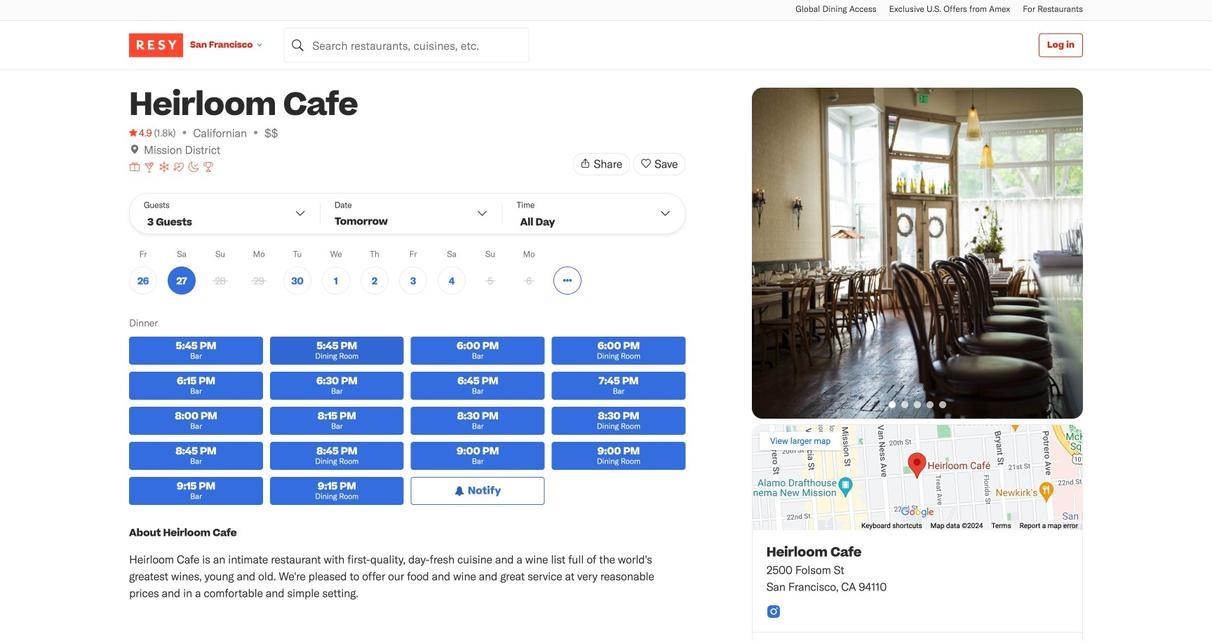 Task type: describe. For each thing, give the bounding box(es) containing it.
Search restaurants, cuisines, etc. text field
[[284, 28, 530, 63]]

(1.8k) reviews element
[[154, 126, 176, 140]]

4.9 out of 5 stars image
[[129, 126, 152, 140]]



Task type: vqa. For each thing, say whether or not it's contained in the screenshot.
5.0 OUT OF 5 STARS icon
no



Task type: locate. For each thing, give the bounding box(es) containing it.
None field
[[284, 28, 530, 63]]



